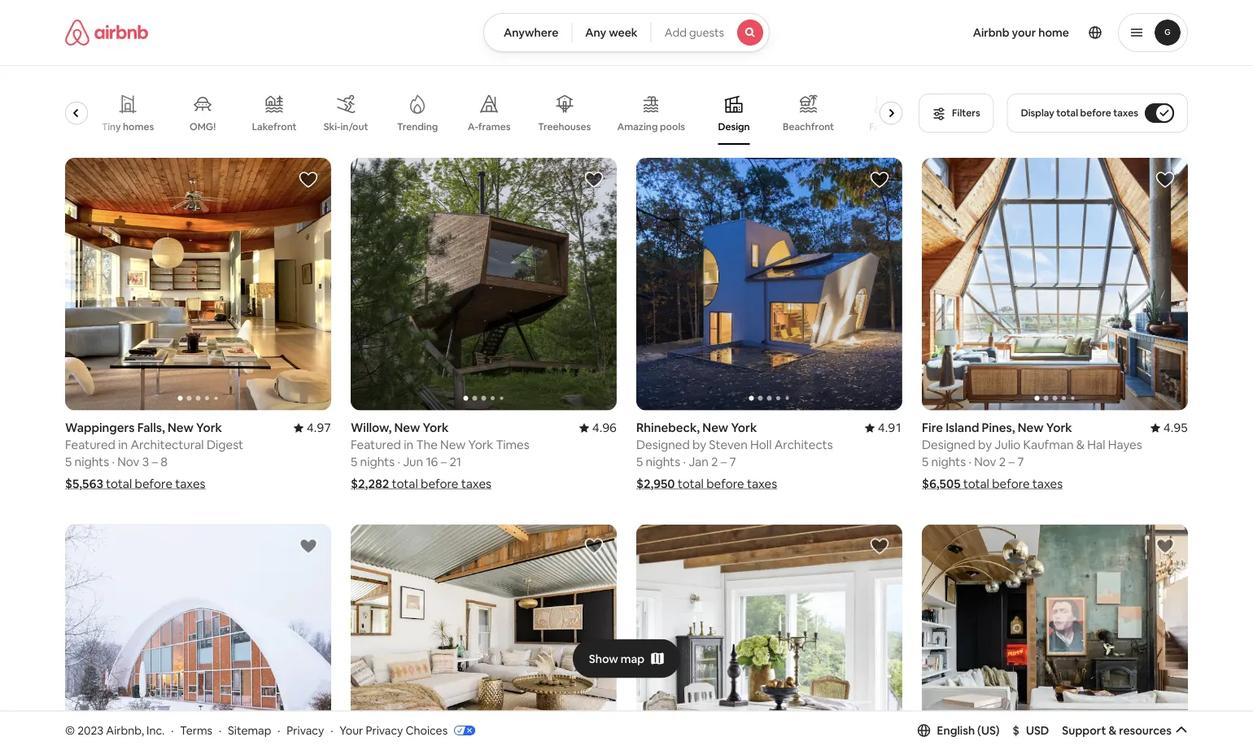 Task type: vqa. For each thing, say whether or not it's contained in the screenshot.
2 within Fire Island Pines, New York Designed by Julio Kaufman & Hal Hayes 5 nights · Nov 2 – 7 $6,505 total before taxes
yes



Task type: describe. For each thing, give the bounding box(es) containing it.
nov inside fire island pines, new york designed by julio kaufman & hal hayes 5 nights · nov 2 – 7 $6,505 total before taxes
[[974, 454, 997, 470]]

2 inside rhinebeck, new york designed by steven holl architects 5 nights · jan 2 – 7 $2,950 total before taxes
[[711, 454, 718, 470]]

· inside rhinebeck, new york designed by steven holl architects 5 nights · jan 2 – 7 $2,950 total before taxes
[[683, 454, 686, 470]]

– inside fire island pines, new york designed by julio kaufman & hal hayes 5 nights · nov 2 – 7 $6,505 total before taxes
[[1009, 454, 1015, 470]]

5 inside willow, new york featured in the new york times 5 nights · jun 16 – 21 $2,282 total before taxes
[[351, 454, 358, 470]]

& inside fire island pines, new york designed by julio kaufman & hal hayes 5 nights · nov 2 – 7 $6,505 total before taxes
[[1077, 437, 1085, 453]]

total inside willow, new york featured in the new york times 5 nights · jun 16 – 21 $2,282 total before taxes
[[392, 476, 418, 492]]

taxes inside willow, new york featured in the new york times 5 nights · jun 16 – 21 $2,282 total before taxes
[[461, 476, 492, 492]]

jan
[[689, 454, 709, 470]]

5 inside wappingers falls, new york featured in architectural digest 5 nights · nov 3 – 8 $5,563 total before taxes
[[65, 454, 72, 470]]

kaufman
[[1024, 437, 1074, 453]]

5 inside rhinebeck, new york designed by steven holl architects 5 nights · jan 2 – 7 $2,950 total before taxes
[[636, 454, 643, 470]]

mansions
[[31, 120, 74, 133]]

pines,
[[982, 420, 1015, 436]]

display
[[1021, 107, 1055, 119]]

featured inside wappingers falls, new york featured in architectural digest 5 nights · nov 3 – 8 $5,563 total before taxes
[[65, 437, 116, 453]]

4.97
[[307, 420, 331, 436]]

nights inside rhinebeck, new york designed by steven holl architects 5 nights · jan 2 – 7 $2,950 total before taxes
[[646, 454, 681, 470]]

– inside wappingers falls, new york featured in architectural digest 5 nights · nov 3 – 8 $5,563 total before taxes
[[152, 454, 158, 470]]

8
[[161, 454, 168, 470]]

york left times
[[468, 437, 493, 453]]

in inside willow, new york featured in the new york times 5 nights · jun 16 – 21 $2,282 total before taxes
[[404, 437, 414, 453]]

2 privacy from the left
[[366, 723, 403, 738]]

support & resources
[[1062, 723, 1172, 738]]

airbnb your home
[[973, 25, 1069, 40]]

profile element
[[790, 0, 1188, 65]]

© 2023 airbnb, inc. ·
[[65, 723, 174, 738]]

farms
[[869, 120, 897, 133]]

4.97 out of 5 average rating image
[[294, 420, 331, 436]]

display total before taxes
[[1021, 107, 1139, 119]]

$2,282
[[351, 476, 389, 492]]

7 inside fire island pines, new york designed by julio kaufman & hal hayes 5 nights · nov 2 – 7 $6,505 total before taxes
[[1018, 454, 1024, 470]]

support & resources button
[[1062, 723, 1188, 738]]

choices
[[406, 723, 448, 738]]

3
[[142, 454, 149, 470]]

2 inside fire island pines, new york designed by julio kaufman & hal hayes 5 nights · nov 2 – 7 $6,505 total before taxes
[[999, 454, 1006, 470]]

sitemap link
[[228, 723, 271, 738]]

a-frames
[[468, 120, 511, 133]]

architectural
[[131, 437, 204, 453]]

show map button
[[573, 639, 681, 678]]

add guests button
[[651, 13, 770, 52]]

map
[[621, 652, 645, 666]]

group containing mansions
[[30, 81, 909, 145]]

hayes
[[1108, 437, 1142, 453]]

usd
[[1026, 723, 1049, 738]]

english
[[937, 723, 975, 738]]

filters
[[952, 107, 980, 119]]

1 vertical spatial &
[[1109, 723, 1117, 738]]

add to wishlist: germantown, new york image
[[870, 537, 890, 556]]

(us)
[[978, 723, 1000, 738]]

4.96 out of 5 average rating image
[[579, 420, 617, 436]]

rhinebeck,
[[636, 420, 700, 436]]

$ usd
[[1013, 723, 1049, 738]]

frames
[[478, 120, 511, 133]]

new up the the at left bottom
[[394, 420, 420, 436]]

airbnb
[[973, 25, 1010, 40]]

$
[[1013, 723, 1020, 738]]

4.91 out of 5 average rating image
[[865, 420, 903, 436]]

york up the the at left bottom
[[423, 420, 449, 436]]

times
[[496, 437, 530, 453]]

rhinebeck, new york designed by steven holl architects 5 nights · jan 2 – 7 $2,950 total before taxes
[[636, 420, 833, 492]]

beachfront
[[783, 120, 834, 133]]

· inside wappingers falls, new york featured in architectural digest 5 nights · nov 3 – 8 $5,563 total before taxes
[[112, 454, 115, 470]]

total inside rhinebeck, new york designed by steven holl architects 5 nights · jan 2 – 7 $2,950 total before taxes
[[678, 476, 704, 492]]

julio
[[995, 437, 1021, 453]]

airbnb,
[[106, 723, 144, 738]]

pools
[[660, 120, 685, 133]]

tiny homes
[[102, 120, 154, 133]]

fire island pines, new york designed by julio kaufman & hal hayes 5 nights · nov 2 – 7 $6,505 total before taxes
[[922, 420, 1142, 492]]

2023
[[77, 723, 104, 738]]

wappingers
[[65, 420, 135, 436]]

terms · sitemap · privacy ·
[[180, 723, 333, 738]]

design
[[718, 120, 750, 133]]

ski-
[[324, 120, 341, 133]]

add to wishlist: willow, new york image
[[584, 170, 604, 190]]

home
[[1039, 25, 1069, 40]]

add to wishlist: halcottsville, new york image
[[584, 537, 604, 556]]

©
[[65, 723, 75, 738]]

english (us)
[[937, 723, 1000, 738]]

add to wishlist: fire island pines, new york image
[[1156, 170, 1175, 190]]

4.96
[[592, 420, 617, 436]]

by inside fire island pines, new york designed by julio kaufman & hal hayes 5 nights · nov 2 – 7 $6,505 total before taxes
[[978, 437, 992, 453]]

new inside wappingers falls, new york featured in architectural digest 5 nights · nov 3 – 8 $5,563 total before taxes
[[168, 420, 194, 436]]

willow,
[[351, 420, 392, 436]]

any week
[[585, 25, 638, 40]]

york inside wappingers falls, new york featured in architectural digest 5 nights · nov 3 – 8 $5,563 total before taxes
[[196, 420, 222, 436]]

inc.
[[147, 723, 165, 738]]

taxes inside wappingers falls, new york featured in architectural digest 5 nights · nov 3 – 8 $5,563 total before taxes
[[175, 476, 205, 492]]

treehouses
[[538, 120, 591, 133]]

$5,563
[[65, 476, 103, 492]]

york inside fire island pines, new york designed by julio kaufman & hal hayes 5 nights · nov 2 – 7 $6,505 total before taxes
[[1047, 420, 1073, 436]]

· left the your
[[331, 723, 333, 738]]

add guests
[[665, 25, 724, 40]]

– inside willow, new york featured in the new york times 5 nights · jun 16 – 21 $2,282 total before taxes
[[441, 454, 447, 470]]

anywhere button
[[483, 13, 572, 52]]

your privacy choices
[[340, 723, 448, 738]]

guests
[[689, 25, 724, 40]]

a-
[[468, 120, 478, 133]]

5 inside fire island pines, new york designed by julio kaufman & hal hayes 5 nights · nov 2 – 7 $6,505 total before taxes
[[922, 454, 929, 470]]

$6,505
[[922, 476, 961, 492]]

4.95 out of 5 average rating image
[[1151, 420, 1188, 436]]

4.95
[[1164, 420, 1188, 436]]



Task type: locate. For each thing, give the bounding box(es) containing it.
2 in from the left
[[404, 437, 414, 453]]

2 right the jan
[[711, 454, 718, 470]]

1 horizontal spatial privacy
[[366, 723, 403, 738]]

falls,
[[137, 420, 165, 436]]

1 horizontal spatial designed
[[922, 437, 976, 453]]

4 5 from the left
[[922, 454, 929, 470]]

before down the jan
[[707, 476, 744, 492]]

7
[[730, 454, 736, 470], [1018, 454, 1024, 470]]

2 featured from the left
[[351, 437, 401, 453]]

york up kaufman at the right bottom of the page
[[1047, 420, 1073, 436]]

any
[[585, 25, 607, 40]]

– inside rhinebeck, new york designed by steven holl architects 5 nights · jan 2 – 7 $2,950 total before taxes
[[721, 454, 727, 470]]

2 nov from the left
[[974, 454, 997, 470]]

1 2 from the left
[[711, 454, 718, 470]]

1 horizontal spatial nov
[[974, 454, 997, 470]]

by
[[693, 437, 707, 453], [978, 437, 992, 453]]

your
[[340, 723, 363, 738]]

support
[[1062, 723, 1106, 738]]

add to wishlist: roxbury, new york image
[[299, 537, 318, 556]]

· left privacy link
[[278, 723, 280, 738]]

taxes inside button
[[1114, 107, 1139, 119]]

in inside wappingers falls, new york featured in architectural digest 5 nights · nov 3 – 8 $5,563 total before taxes
[[118, 437, 128, 453]]

· right inc.
[[171, 723, 174, 738]]

5 up the $2,950
[[636, 454, 643, 470]]

5 up $2,282
[[351, 454, 358, 470]]

nights inside wappingers falls, new york featured in architectural digest 5 nights · nov 3 – 8 $5,563 total before taxes
[[74, 454, 109, 470]]

show map
[[589, 652, 645, 666]]

designed down rhinebeck,
[[636, 437, 690, 453]]

nights
[[74, 454, 109, 470], [360, 454, 395, 470], [646, 454, 681, 470], [932, 454, 966, 470]]

new up steven
[[703, 420, 729, 436]]

privacy left the your
[[287, 723, 324, 738]]

in/out
[[341, 120, 368, 133]]

& right support
[[1109, 723, 1117, 738]]

designed inside fire island pines, new york designed by julio kaufman & hal hayes 5 nights · nov 2 – 7 $6,505 total before taxes
[[922, 437, 976, 453]]

york up steven
[[731, 420, 757, 436]]

1 5 from the left
[[65, 454, 72, 470]]

trending
[[397, 120, 438, 133]]

holl
[[750, 437, 772, 453]]

willow, new york featured in the new york times 5 nights · jun 16 – 21 $2,282 total before taxes
[[351, 420, 530, 492]]

total inside fire island pines, new york designed by julio kaufman & hal hayes 5 nights · nov 2 – 7 $6,505 total before taxes
[[963, 476, 990, 492]]

2
[[711, 454, 718, 470], [999, 454, 1006, 470]]

taxes inside rhinebeck, new york designed by steven holl architects 5 nights · jan 2 – 7 $2,950 total before taxes
[[747, 476, 777, 492]]

architects
[[775, 437, 833, 453]]

before right display
[[1081, 107, 1111, 119]]

2 2 from the left
[[999, 454, 1006, 470]]

None search field
[[483, 13, 770, 52]]

0 horizontal spatial by
[[693, 437, 707, 453]]

1 nov from the left
[[117, 454, 140, 470]]

7 inside rhinebeck, new york designed by steven holl architects 5 nights · jan 2 – 7 $2,950 total before taxes
[[730, 454, 736, 470]]

7 down steven
[[730, 454, 736, 470]]

before inside button
[[1081, 107, 1111, 119]]

0 vertical spatial &
[[1077, 437, 1085, 453]]

steven
[[709, 437, 748, 453]]

your
[[1012, 25, 1036, 40]]

$2,950
[[636, 476, 675, 492]]

island
[[946, 420, 979, 436]]

wappingers falls, new york featured in architectural digest 5 nights · nov 3 – 8 $5,563 total before taxes
[[65, 420, 244, 492]]

homes
[[123, 120, 154, 133]]

sitemap
[[228, 723, 271, 738]]

nov inside wappingers falls, new york featured in architectural digest 5 nights · nov 3 – 8 $5,563 total before taxes
[[117, 454, 140, 470]]

2 nights from the left
[[360, 454, 395, 470]]

english (us) button
[[918, 723, 1000, 738]]

featured
[[65, 437, 116, 453], [351, 437, 401, 453]]

4 nights from the left
[[932, 454, 966, 470]]

by down pines,
[[978, 437, 992, 453]]

terms link
[[180, 723, 213, 738]]

jun
[[403, 454, 423, 470]]

1 horizontal spatial 7
[[1018, 454, 1024, 470]]

add to wishlist: woodstock, new york image
[[1156, 537, 1175, 556]]

nights inside willow, new york featured in the new york times 5 nights · jun 16 – 21 $2,282 total before taxes
[[360, 454, 395, 470]]

digest
[[207, 437, 244, 453]]

display total before taxes button
[[1007, 94, 1188, 133]]

1 privacy from the left
[[287, 723, 324, 738]]

total
[[1057, 107, 1078, 119], [106, 476, 132, 492], [392, 476, 418, 492], [678, 476, 704, 492], [963, 476, 990, 492]]

total inside wappingers falls, new york featured in architectural digest 5 nights · nov 3 – 8 $5,563 total before taxes
[[106, 476, 132, 492]]

taxes
[[1114, 107, 1139, 119], [175, 476, 205, 492], [461, 476, 492, 492], [747, 476, 777, 492], [1033, 476, 1063, 492]]

designed inside rhinebeck, new york designed by steven holl architects 5 nights · jan 2 – 7 $2,950 total before taxes
[[636, 437, 690, 453]]

york
[[196, 420, 222, 436], [423, 420, 449, 436], [731, 420, 757, 436], [1047, 420, 1073, 436], [468, 437, 493, 453]]

new inside rhinebeck, new york designed by steven holl architects 5 nights · jan 2 – 7 $2,950 total before taxes
[[703, 420, 729, 436]]

privacy link
[[287, 723, 324, 738]]

in down wappingers
[[118, 437, 128, 453]]

nights up $2,282
[[360, 454, 395, 470]]

new up architectural
[[168, 420, 194, 436]]

total right $6,505
[[963, 476, 990, 492]]

1 designed from the left
[[636, 437, 690, 453]]

add to wishlist: rhinebeck, new york image
[[870, 170, 890, 190]]

york up digest
[[196, 420, 222, 436]]

amazing pools
[[617, 120, 685, 133]]

5 up $6,505
[[922, 454, 929, 470]]

2 – from the left
[[441, 454, 447, 470]]

0 horizontal spatial &
[[1077, 437, 1085, 453]]

before inside rhinebeck, new york designed by steven holl architects 5 nights · jan 2 – 7 $2,950 total before taxes
[[707, 476, 744, 492]]

your privacy choices link
[[340, 723, 475, 739]]

taxes inside fire island pines, new york designed by julio kaufman & hal hayes 5 nights · nov 2 – 7 $6,505 total before taxes
[[1033, 476, 1063, 492]]

3 5 from the left
[[636, 454, 643, 470]]

designed
[[636, 437, 690, 453], [922, 437, 976, 453]]

nov down julio
[[974, 454, 997, 470]]

fire
[[922, 420, 943, 436]]

before inside fire island pines, new york designed by julio kaufman & hal hayes 5 nights · nov 2 – 7 $6,505 total before taxes
[[992, 476, 1030, 492]]

7 down julio
[[1018, 454, 1024, 470]]

featured inside willow, new york featured in the new york times 5 nights · jun 16 – 21 $2,282 total before taxes
[[351, 437, 401, 453]]

nights up the $2,950
[[646, 454, 681, 470]]

2 designed from the left
[[922, 437, 976, 453]]

· right 'terms' link
[[219, 723, 222, 738]]

new up 21
[[440, 437, 466, 453]]

new inside fire island pines, new york designed by julio kaufman & hal hayes 5 nights · nov 2 – 7 $6,505 total before taxes
[[1018, 420, 1044, 436]]

total down the jan
[[678, 476, 704, 492]]

1 featured from the left
[[65, 437, 116, 453]]

any week button
[[572, 13, 652, 52]]

show
[[589, 652, 618, 666]]

3 nights from the left
[[646, 454, 681, 470]]

3 – from the left
[[721, 454, 727, 470]]

1 nights from the left
[[74, 454, 109, 470]]

– right 3
[[152, 454, 158, 470]]

before
[[1081, 107, 1111, 119], [135, 476, 173, 492], [421, 476, 459, 492], [707, 476, 744, 492], [992, 476, 1030, 492]]

airbnb your home link
[[963, 15, 1079, 50]]

in up jun
[[404, 437, 414, 453]]

lakefront
[[252, 120, 297, 133]]

1 by from the left
[[693, 437, 707, 453]]

0 horizontal spatial 2
[[711, 454, 718, 470]]

by up the jan
[[693, 437, 707, 453]]

·
[[112, 454, 115, 470], [397, 454, 400, 470], [683, 454, 686, 470], [969, 454, 972, 470], [171, 723, 174, 738], [219, 723, 222, 738], [278, 723, 280, 738], [331, 723, 333, 738]]

& left hal
[[1077, 437, 1085, 453]]

– left 21
[[441, 454, 447, 470]]

before down 3
[[135, 476, 173, 492]]

omg!
[[190, 120, 216, 133]]

0 horizontal spatial nov
[[117, 454, 140, 470]]

privacy
[[287, 723, 324, 738], [366, 723, 403, 738]]

2 down julio
[[999, 454, 1006, 470]]

2 5 from the left
[[351, 454, 358, 470]]

16
[[426, 454, 438, 470]]

nights up $6,505
[[932, 454, 966, 470]]

new up kaufman at the right bottom of the page
[[1018, 420, 1044, 436]]

· left jun
[[397, 454, 400, 470]]

nights up $5,563
[[74, 454, 109, 470]]

york inside rhinebeck, new york designed by steven holl architects 5 nights · jan 2 – 7 $2,950 total before taxes
[[731, 420, 757, 436]]

nights inside fire island pines, new york designed by julio kaufman & hal hayes 5 nights · nov 2 – 7 $6,505 total before taxes
[[932, 454, 966, 470]]

total inside button
[[1057, 107, 1078, 119]]

2 7 from the left
[[1018, 454, 1024, 470]]

1 horizontal spatial &
[[1109, 723, 1117, 738]]

0 horizontal spatial designed
[[636, 437, 690, 453]]

· down the island
[[969, 454, 972, 470]]

1 horizontal spatial by
[[978, 437, 992, 453]]

5 up $5,563
[[65, 454, 72, 470]]

4 – from the left
[[1009, 454, 1015, 470]]

before inside willow, new york featured in the new york times 5 nights · jun 16 – 21 $2,282 total before taxes
[[421, 476, 459, 492]]

before inside wappingers falls, new york featured in architectural digest 5 nights · nov 3 – 8 $5,563 total before taxes
[[135, 476, 173, 492]]

2 by from the left
[[978, 437, 992, 453]]

· inside fire island pines, new york designed by julio kaufman & hal hayes 5 nights · nov 2 – 7 $6,505 total before taxes
[[969, 454, 972, 470]]

before down julio
[[992, 476, 1030, 492]]

designed down the island
[[922, 437, 976, 453]]

nov
[[117, 454, 140, 470], [974, 454, 997, 470]]

nov left 3
[[117, 454, 140, 470]]

ski-in/out
[[324, 120, 368, 133]]

21
[[450, 454, 462, 470]]

featured down willow, in the bottom left of the page
[[351, 437, 401, 453]]

none search field containing anywhere
[[483, 13, 770, 52]]

· left 3
[[112, 454, 115, 470]]

4.91
[[878, 420, 903, 436]]

privacy right the your
[[366, 723, 403, 738]]

· left the jan
[[683, 454, 686, 470]]

0 horizontal spatial in
[[118, 437, 128, 453]]

– down steven
[[721, 454, 727, 470]]

1 7 from the left
[[730, 454, 736, 470]]

filters button
[[919, 94, 994, 133]]

1 in from the left
[[118, 437, 128, 453]]

before down 16
[[421, 476, 459, 492]]

1 horizontal spatial 2
[[999, 454, 1006, 470]]

0 horizontal spatial 7
[[730, 454, 736, 470]]

tiny
[[102, 120, 121, 133]]

group
[[30, 81, 909, 145], [65, 158, 331, 411], [351, 158, 617, 411], [636, 158, 903, 411], [922, 158, 1188, 411], [65, 525, 331, 750], [351, 525, 617, 750], [636, 525, 903, 750], [922, 525, 1188, 750]]

total right display
[[1057, 107, 1078, 119]]

5
[[65, 454, 72, 470], [351, 454, 358, 470], [636, 454, 643, 470], [922, 454, 929, 470]]

1 – from the left
[[152, 454, 158, 470]]

new
[[168, 420, 194, 436], [394, 420, 420, 436], [703, 420, 729, 436], [1018, 420, 1044, 436], [440, 437, 466, 453]]

the
[[416, 437, 438, 453]]

hal
[[1088, 437, 1106, 453]]

0 horizontal spatial privacy
[[287, 723, 324, 738]]

anywhere
[[504, 25, 559, 40]]

· inside willow, new york featured in the new york times 5 nights · jun 16 – 21 $2,282 total before taxes
[[397, 454, 400, 470]]

1 horizontal spatial featured
[[351, 437, 401, 453]]

total down jun
[[392, 476, 418, 492]]

– down julio
[[1009, 454, 1015, 470]]

total right $5,563
[[106, 476, 132, 492]]

by inside rhinebeck, new york designed by steven holl architects 5 nights · jan 2 – 7 $2,950 total before taxes
[[693, 437, 707, 453]]

amazing
[[617, 120, 658, 133]]

week
[[609, 25, 638, 40]]

0 horizontal spatial featured
[[65, 437, 116, 453]]

terms
[[180, 723, 213, 738]]

1 horizontal spatial in
[[404, 437, 414, 453]]

add to wishlist: wappingers falls, new york image
[[299, 170, 318, 190]]

resources
[[1119, 723, 1172, 738]]

featured down wappingers
[[65, 437, 116, 453]]



